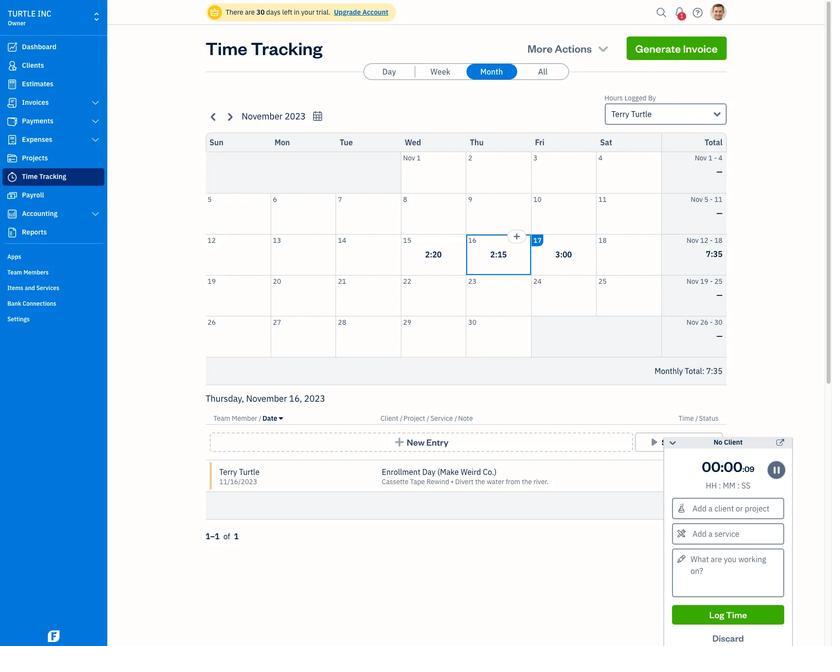 Task type: describe. For each thing, give the bounding box(es) containing it.
apps link
[[2, 249, 104, 264]]

- for nov 5 - 11 —
[[711, 195, 713, 204]]

4 button
[[597, 152, 662, 193]]

mon
[[275, 138, 290, 147]]

main element
[[0, 0, 132, 647]]

tue
[[340, 138, 353, 147]]

bank connections link
[[2, 296, 104, 311]]

time down there
[[206, 37, 248, 60]]

26 inside button
[[208, 318, 216, 327]]

chevron large down image for invoices
[[91, 99, 100, 107]]

1 vertical spatial client
[[725, 438, 743, 447]]

more
[[528, 41, 553, 55]]

cassette
[[382, 478, 409, 487]]

account
[[363, 8, 389, 17]]

expenses link
[[2, 131, 104, 149]]

29
[[403, 318, 412, 327]]

)
[[494, 468, 497, 477]]

terry turtle
[[612, 109, 652, 119]]

1 inside 'nov 1' button
[[417, 154, 421, 163]]

services
[[36, 285, 59, 292]]

rewind
[[427, 478, 450, 487]]

4 inside button
[[599, 154, 603, 163]]

time link
[[679, 414, 696, 423]]

18 inside button
[[599, 236, 607, 245]]

25 button
[[597, 276, 662, 316]]

1 vertical spatial november
[[246, 393, 287, 405]]

go to help image
[[690, 5, 706, 20]]

12 inside nov 12 - 18 7:35
[[701, 236, 709, 245]]

time left the status
[[679, 414, 694, 423]]

from
[[506, 478, 521, 487]]

are
[[245, 8, 255, 17]]

3 / from the left
[[427, 414, 430, 423]]

30 inside nov 26 - 30 —
[[715, 318, 723, 327]]

expenses
[[22, 135, 52, 144]]

payments link
[[2, 113, 104, 130]]

7 button
[[336, 194, 401, 234]]

wed
[[405, 138, 421, 147]]

: right monthly
[[703, 367, 705, 376]]

22 button
[[401, 276, 466, 316]]

00 : 00 : 09
[[702, 457, 755, 476]]

accounting link
[[2, 205, 104, 223]]

pause timer image
[[771, 465, 784, 477]]

time tracking inside main element
[[22, 172, 66, 181]]

10
[[534, 195, 542, 204]]

11 inside nov 5 - 11 —
[[715, 195, 723, 204]]

27
[[273, 318, 281, 327]]

team member /
[[214, 414, 262, 423]]

week link
[[415, 64, 466, 80]]

total for monthly total
[[685, 367, 703, 376]]

divert
[[456, 478, 474, 487]]

nov 12 - 18 7:35
[[687, 236, 723, 259]]

tracking inside main element
[[39, 172, 66, 181]]

0 vertical spatial november
[[242, 111, 283, 122]]

chart image
[[6, 209, 18, 219]]

19 inside button
[[208, 277, 216, 286]]

upgrade account link
[[332, 8, 389, 17]]

9 button
[[467, 194, 531, 234]]

1–1 of 1
[[206, 532, 239, 542]]

caretdown image
[[279, 415, 283, 423]]

all link
[[518, 64, 569, 80]]

project link
[[404, 414, 427, 423]]

20 button
[[271, 276, 336, 316]]

monthly
[[655, 367, 683, 376]]

- for nov 19 - 25 —
[[711, 277, 713, 286]]

23
[[469, 277, 477, 286]]

nov for nov 1 - 4 —
[[695, 154, 707, 163]]

plus image
[[394, 438, 405, 448]]

time inside 'button'
[[727, 610, 748, 621]]

0 horizontal spatial client
[[381, 414, 399, 423]]

and
[[25, 285, 35, 292]]

1 vertical spatial 7:35
[[707, 367, 723, 376]]

status link
[[700, 414, 719, 423]]

5 button
[[206, 194, 271, 234]]

new entry button
[[210, 433, 633, 452]]

ss
[[742, 481, 751, 491]]

generate invoice button
[[627, 37, 727, 60]]

09
[[745, 464, 755, 474]]

0 vertical spatial total
[[705, 138, 723, 147]]

client image
[[6, 61, 18, 71]]

What are you working on? text field
[[673, 549, 785, 598]]

24 button
[[532, 276, 596, 316]]

nov 5 - 11 —
[[691, 195, 723, 218]]

7:35 inside nov 12 - 18 7:35
[[707, 249, 723, 259]]

14 button
[[336, 235, 401, 275]]

8 button
[[401, 194, 466, 234]]

note
[[458, 414, 473, 423]]

turtle inc owner
[[8, 9, 51, 27]]

terry for terry turtle
[[612, 109, 630, 119]]

2
[[469, 154, 473, 163]]

items
[[7, 285, 23, 292]]

- for nov 1 - 4 —
[[715, 154, 717, 163]]

search image
[[654, 5, 670, 20]]

18 button
[[597, 235, 662, 275]]

2:15 for 2:15 non-billable
[[707, 466, 723, 475]]

status
[[700, 414, 719, 423]]

1 00 from the left
[[702, 457, 721, 476]]

payment image
[[6, 117, 18, 126]]

0 vertical spatial 2023
[[285, 111, 306, 122]]

•
[[451, 478, 454, 487]]

open in new window image
[[777, 437, 785, 449]]

0 horizontal spatial 30
[[257, 8, 265, 17]]

15
[[403, 236, 412, 245]]

hh
[[706, 481, 717, 491]]

28 button
[[336, 317, 401, 357]]

— for nov 1 - 4 —
[[717, 167, 723, 177]]

nov 1 button
[[401, 152, 466, 193]]

november 2023
[[242, 111, 306, 122]]

days
[[266, 8, 281, 17]]

enrollment day ( make weird co. ) cassette tape rewind • divert the water from the river.
[[382, 468, 549, 487]]

invoices link
[[2, 94, 104, 112]]

estimates
[[22, 80, 53, 88]]

team for team member /
[[214, 414, 230, 423]]

previous month image
[[208, 111, 219, 122]]

30 button
[[467, 317, 531, 357]]

3
[[534, 154, 538, 163]]

river.
[[534, 478, 549, 487]]

: inside '00 : 00 : 09'
[[743, 464, 745, 474]]

2 / from the left
[[400, 414, 403, 423]]

water
[[487, 478, 505, 487]]

hours logged by
[[605, 94, 656, 102]]

payments
[[22, 117, 53, 125]]

collapse timer details image
[[669, 437, 678, 449]]

1 horizontal spatial time tracking
[[206, 37, 323, 60]]

1–1
[[206, 532, 220, 542]]

: down billable
[[703, 501, 705, 511]]

27 button
[[271, 317, 336, 357]]

month link
[[467, 64, 517, 80]]

1 the from the left
[[475, 478, 485, 487]]

settings
[[7, 316, 30, 323]]



Task type: vqa. For each thing, say whether or not it's contained in the screenshot.
Total
yes



Task type: locate. For each thing, give the bounding box(es) containing it.
2:15 down hh
[[707, 501, 723, 511]]

actions
[[555, 41, 592, 55]]

nov 1
[[403, 154, 421, 163]]

: right hh
[[719, 481, 722, 491]]

the down co.
[[475, 478, 485, 487]]

dashboard link
[[2, 39, 104, 56]]

projects link
[[2, 150, 104, 167]]

26 down 19 button
[[208, 318, 216, 327]]

26 inside nov 26 - 30 —
[[701, 318, 709, 327]]

- for nov 26 - 30 —
[[711, 318, 713, 327]]

1 horizontal spatial 19
[[701, 277, 709, 286]]

turtle for terry turtle
[[632, 109, 652, 119]]

19 inside the nov 19 - 25 —
[[701, 277, 709, 286]]

Add a client or project text field
[[674, 499, 784, 519]]

turtle inside terry turtle 11/16/2023
[[239, 468, 260, 477]]

1 horizontal spatial turtle
[[632, 109, 652, 119]]

1 18 from the left
[[599, 236, 607, 245]]

0 vertical spatial team
[[7, 269, 22, 276]]

1 horizontal spatial 30
[[469, 318, 477, 327]]

nov inside nov 5 - 11 —
[[691, 195, 703, 204]]

timer image
[[6, 172, 18, 182]]

9
[[469, 195, 473, 204]]

0 vertical spatial day
[[383, 67, 396, 77]]

0 vertical spatial client
[[381, 414, 399, 423]]

2 button
[[467, 152, 531, 193]]

1 horizontal spatial the
[[522, 478, 532, 487]]

- inside the nov 19 - 25 —
[[711, 277, 713, 286]]

1 inside "nov 1 - 4 —"
[[709, 154, 713, 163]]

- inside "nov 1 - 4 —"
[[715, 154, 717, 163]]

terry for terry turtle 11/16/2023
[[219, 468, 237, 477]]

2:20
[[426, 250, 442, 260]]

— inside "nov 1 - 4 —"
[[717, 167, 723, 177]]

2 the from the left
[[522, 478, 532, 487]]

12
[[208, 236, 216, 245], [701, 236, 709, 245]]

discard button
[[673, 629, 785, 647]]

13 button
[[271, 235, 336, 275]]

freshbooks image
[[46, 631, 61, 643]]

0 horizontal spatial the
[[475, 478, 485, 487]]

time tracking down the "projects" link
[[22, 172, 66, 181]]

clients link
[[2, 57, 104, 75]]

thu
[[470, 138, 484, 147]]

nov down nov 5 - 11 —
[[687, 236, 699, 245]]

2 19 from the left
[[701, 277, 709, 286]]

2 chevron large down image from the top
[[91, 118, 100, 125]]

chevron large down image inside the invoices link
[[91, 99, 100, 107]]

2 26 from the left
[[701, 318, 709, 327]]

—
[[717, 167, 723, 177], [717, 208, 723, 218], [717, 290, 723, 300], [717, 331, 723, 341]]

team down thursday,
[[214, 414, 230, 423]]

11 down "nov 1 - 4 —"
[[715, 195, 723, 204]]

1 4 from the left
[[599, 154, 603, 163]]

- inside nov 5 - 11 —
[[711, 195, 713, 204]]

1 — from the top
[[717, 167, 723, 177]]

time right log
[[727, 610, 748, 621]]

3 chevron large down image from the top
[[91, 210, 100, 218]]

0 horizontal spatial 19
[[208, 277, 216, 286]]

0 horizontal spatial 26
[[208, 318, 216, 327]]

: up the hh : mm : ss
[[721, 457, 724, 476]]

report image
[[6, 228, 18, 238]]

chevron large down image inside payments link
[[91, 118, 100, 125]]

- inside nov 26 - 30 —
[[711, 318, 713, 327]]

- inside nov 12 - 18 7:35
[[711, 236, 713, 245]]

1
[[681, 12, 684, 20], [417, 154, 421, 163], [709, 154, 713, 163], [234, 532, 239, 542]]

0 vertical spatial tracking
[[251, 37, 323, 60]]

nov down "nov 1 - 4 —"
[[691, 195, 703, 204]]

4 — from the top
[[717, 331, 723, 341]]

1 horizontal spatial 11
[[715, 195, 723, 204]]

log
[[710, 610, 725, 621]]

: up "ss"
[[743, 464, 745, 474]]

— for nov 5 - 11 —
[[717, 208, 723, 218]]

1 vertical spatial 2023
[[304, 393, 325, 405]]

of
[[223, 532, 230, 542]]

1 horizontal spatial client
[[725, 438, 743, 447]]

timer
[[685, 437, 709, 448]]

turtle up the 11/16/2023 at the left bottom
[[239, 468, 260, 477]]

1 horizontal spatial terry
[[612, 109, 630, 119]]

3:00
[[556, 250, 572, 260]]

25 down nov 12 - 18 7:35
[[715, 277, 723, 286]]

1 vertical spatial time tracking
[[22, 172, 66, 181]]

in
[[294, 8, 300, 17]]

1 / from the left
[[259, 414, 262, 423]]

2 00 from the left
[[724, 457, 743, 476]]

20
[[273, 277, 281, 286]]

-
[[715, 154, 717, 163], [711, 195, 713, 204], [711, 236, 713, 245], [711, 277, 713, 286], [711, 318, 713, 327]]

items and services
[[7, 285, 59, 292]]

log time button
[[673, 606, 785, 625]]

turtle for terry turtle 11/16/2023
[[239, 468, 260, 477]]

7:35 up the nov 19 - 25 — at the right top
[[707, 249, 723, 259]]

0 horizontal spatial terry
[[219, 468, 237, 477]]

terry up the 11/16/2023 at the left bottom
[[219, 468, 237, 477]]

invoice image
[[6, 98, 18, 108]]

terry
[[612, 109, 630, 119], [219, 468, 237, 477]]

0 vertical spatial 2:15
[[491, 250, 507, 260]]

00
[[702, 457, 721, 476], [724, 457, 743, 476]]

estimate image
[[6, 80, 18, 89]]

chevron large down image
[[91, 99, 100, 107], [91, 118, 100, 125], [91, 210, 100, 218]]

project
[[404, 414, 426, 423]]

/ left date
[[259, 414, 262, 423]]

2:15 up 23 button
[[491, 250, 507, 260]]

18 inside nov 12 - 18 7:35
[[715, 236, 723, 245]]

upgrade
[[334, 8, 361, 17]]

thursday,
[[206, 393, 244, 405]]

— inside nov 5 - 11 —
[[717, 208, 723, 218]]

nov up nov 5 - 11 —
[[695, 154, 707, 163]]

30 down 23 button
[[469, 318, 477, 327]]

0 horizontal spatial time tracking
[[22, 172, 66, 181]]

entry
[[427, 437, 449, 448]]

3 — from the top
[[717, 290, 723, 300]]

19 down nov 12 - 18 7:35
[[701, 277, 709, 286]]

18 down nov 5 - 11 —
[[715, 236, 723, 245]]

client right no
[[725, 438, 743, 447]]

1 vertical spatial day
[[423, 468, 436, 477]]

chevron large down image
[[91, 136, 100, 144]]

1 inside 1 'dropdown button'
[[681, 12, 684, 20]]

nov inside the nov 19 - 25 —
[[687, 277, 699, 286]]

7:35 down nov 26 - 30 —
[[707, 367, 723, 376]]

total for daily total
[[685, 501, 703, 511]]

11 inside button
[[599, 195, 607, 204]]

service link
[[431, 414, 455, 423]]

nov for nov 26 - 30 —
[[687, 318, 699, 327]]

november right the "next month" image at the left top of page
[[242, 111, 283, 122]]

25 inside the nov 19 - 25 —
[[715, 277, 723, 286]]

more actions button
[[519, 37, 619, 60]]

start timer
[[662, 437, 709, 448]]

(
[[438, 468, 440, 477]]

0 horizontal spatial turtle
[[239, 468, 260, 477]]

1 horizontal spatial 4
[[719, 154, 723, 163]]

2 11 from the left
[[715, 195, 723, 204]]

next month image
[[224, 111, 236, 122]]

1 vertical spatial chevron large down image
[[91, 118, 100, 125]]

1 down wed
[[417, 154, 421, 163]]

owner
[[8, 20, 26, 27]]

30 inside button
[[469, 318, 477, 327]]

no
[[714, 438, 723, 447]]

— up monthly total : 7:35
[[717, 331, 723, 341]]

nov inside nov 12 - 18 7:35
[[687, 236, 699, 245]]

generate invoice
[[636, 41, 718, 55]]

client left the project
[[381, 414, 399, 423]]

/ left the status
[[696, 414, 699, 423]]

25 inside "button"
[[599, 277, 607, 286]]

12 inside 12 button
[[208, 236, 216, 245]]

money image
[[6, 191, 18, 201]]

00 left 09
[[724, 457, 743, 476]]

0 horizontal spatial 4
[[599, 154, 603, 163]]

2 4 from the left
[[719, 154, 723, 163]]

2:15 for 2:15
[[491, 250, 507, 260]]

date
[[263, 414, 278, 423]]

1 left go to help image
[[681, 12, 684, 20]]

0 vertical spatial 7:35
[[707, 249, 723, 259]]

0 horizontal spatial 00
[[702, 457, 721, 476]]

1 26 from the left
[[208, 318, 216, 327]]

1 horizontal spatial 12
[[701, 236, 709, 245]]

2 18 from the left
[[715, 236, 723, 245]]

0 horizontal spatial 18
[[599, 236, 607, 245]]

1 vertical spatial terry
[[219, 468, 237, 477]]

1 horizontal spatial tracking
[[251, 37, 323, 60]]

16,
[[289, 393, 302, 405]]

nov for nov 19 - 25 —
[[687, 277, 699, 286]]

total right monthly
[[685, 367, 703, 376]]

2023 left choose a date icon
[[285, 111, 306, 122]]

1 horizontal spatial 18
[[715, 236, 723, 245]]

11 down 4 button
[[599, 195, 607, 204]]

time tracking down days at the left of the page
[[206, 37, 323, 60]]

1 up nov 5 - 11 —
[[709, 154, 713, 163]]

projects
[[22, 154, 48, 163]]

november
[[242, 111, 283, 122], [246, 393, 287, 405]]

0 horizontal spatial team
[[7, 269, 22, 276]]

2 12 from the left
[[701, 236, 709, 245]]

nov inside "nov 1 - 4 —"
[[695, 154, 707, 163]]

time right timer icon
[[22, 172, 38, 181]]

19 button
[[206, 276, 271, 316]]

6
[[273, 195, 277, 204]]

— for nov 19 - 25 —
[[717, 290, 723, 300]]

— up nov 12 - 18 7:35
[[717, 208, 723, 218]]

1 horizontal spatial 26
[[701, 318, 709, 327]]

2:15 inside 2:15 non-billable
[[707, 466, 723, 475]]

2:15 non-billable
[[680, 466, 723, 487]]

time tracking
[[206, 37, 323, 60], [22, 172, 66, 181]]

26 down the nov 19 - 25 — at the right top
[[701, 318, 709, 327]]

0 vertical spatial terry
[[612, 109, 630, 119]]

chevron large down image inside accounting link
[[91, 210, 100, 218]]

4 inside "nov 1 - 4 —"
[[719, 154, 723, 163]]

18 down 11 button
[[599, 236, 607, 245]]

/ left note link
[[455, 414, 457, 423]]

turtle down logged
[[632, 109, 652, 119]]

nov for nov 12 - 18 7:35
[[687, 236, 699, 245]]

1 19 from the left
[[208, 277, 216, 286]]

0 horizontal spatial 25
[[599, 277, 607, 286]]

2 vertical spatial chevron large down image
[[91, 210, 100, 218]]

2:15 up billable
[[707, 466, 723, 475]]

2 — from the top
[[717, 208, 723, 218]]

terry down hours in the top right of the page
[[612, 109, 630, 119]]

nov down wed
[[403, 154, 415, 163]]

1 horizontal spatial day
[[423, 468, 436, 477]]

turtle inside dropdown button
[[632, 109, 652, 119]]

0 horizontal spatial tracking
[[39, 172, 66, 181]]

dashboard image
[[6, 42, 18, 52]]

19 down 12 button
[[208, 277, 216, 286]]

total right daily
[[685, 501, 703, 511]]

2 vertical spatial total
[[685, 501, 703, 511]]

11/16/2023
[[219, 478, 257, 487]]

1 horizontal spatial 25
[[715, 277, 723, 286]]

1 horizontal spatial 5
[[705, 195, 709, 204]]

4 / from the left
[[455, 414, 457, 423]]

client
[[381, 414, 399, 423], [725, 438, 743, 447]]

chevrondown image
[[597, 41, 610, 55]]

6 button
[[271, 194, 336, 234]]

- for nov 12 - 18 7:35
[[711, 236, 713, 245]]

1 25 from the left
[[599, 277, 607, 286]]

26 button
[[206, 317, 271, 357]]

0 horizontal spatial day
[[383, 67, 396, 77]]

choose a date image
[[312, 111, 324, 122]]

0 vertical spatial turtle
[[632, 109, 652, 119]]

28
[[338, 318, 346, 327]]

members
[[23, 269, 49, 276]]

2 vertical spatial 2:15
[[707, 501, 723, 511]]

tracking down the "projects" link
[[39, 172, 66, 181]]

week
[[431, 67, 451, 77]]

14
[[338, 236, 346, 245]]

nov inside button
[[403, 154, 415, 163]]

there
[[226, 8, 244, 17]]

the right from
[[522, 478, 532, 487]]

0 horizontal spatial 12
[[208, 236, 216, 245]]

5 inside nov 5 - 11 —
[[705, 195, 709, 204]]

30 down the nov 19 - 25 — at the right top
[[715, 318, 723, 327]]

sun
[[210, 138, 224, 147]]

time tracking link
[[2, 168, 104, 186]]

day inside enrollment day ( make weird co. ) cassette tape rewind • divert the water from the river.
[[423, 468, 436, 477]]

1 vertical spatial total
[[685, 367, 703, 376]]

29 button
[[401, 317, 466, 357]]

terry inside dropdown button
[[612, 109, 630, 119]]

terry inside terry turtle 11/16/2023
[[219, 468, 237, 477]]

time inside main element
[[22, 172, 38, 181]]

1 vertical spatial team
[[214, 414, 230, 423]]

1 right of
[[234, 532, 239, 542]]

settings link
[[2, 312, 104, 327]]

logged
[[625, 94, 647, 102]]

chevron large down image for payments
[[91, 118, 100, 125]]

12 down nov 5 - 11 —
[[701, 236, 709, 245]]

— for nov 26 - 30 —
[[717, 331, 723, 341]]

5 inside button
[[208, 195, 212, 204]]

mm
[[723, 481, 736, 491]]

nov for nov 1
[[403, 154, 415, 163]]

1 vertical spatial tracking
[[39, 172, 66, 181]]

thursday, november 16, 2023
[[206, 393, 325, 405]]

— inside the nov 19 - 25 —
[[717, 290, 723, 300]]

trial.
[[317, 8, 331, 17]]

team down apps
[[7, 269, 22, 276]]

project image
[[6, 154, 18, 164]]

1 11 from the left
[[599, 195, 607, 204]]

1 12 from the left
[[208, 236, 216, 245]]

2 25 from the left
[[715, 277, 723, 286]]

1 chevron large down image from the top
[[91, 99, 100, 107]]

nov down the nov 19 - 25 — at the right top
[[687, 318, 699, 327]]

2 horizontal spatial 30
[[715, 318, 723, 327]]

tracking down left at the left top
[[251, 37, 323, 60]]

non-
[[680, 478, 695, 487]]

00 up billable
[[702, 457, 721, 476]]

1 vertical spatial turtle
[[239, 468, 260, 477]]

0 horizontal spatial 5
[[208, 195, 212, 204]]

18
[[599, 236, 607, 245], [715, 236, 723, 245]]

0 vertical spatial time tracking
[[206, 37, 323, 60]]

2 5 from the left
[[705, 195, 709, 204]]

nov down nov 12 - 18 7:35
[[687, 277, 699, 286]]

0 vertical spatial chevron large down image
[[91, 99, 100, 107]]

expense image
[[6, 135, 18, 145]]

Add a service text field
[[674, 525, 784, 544]]

5 / from the left
[[696, 414, 699, 423]]

— up nov 26 - 30 —
[[717, 290, 723, 300]]

team for team members
[[7, 269, 22, 276]]

1 5 from the left
[[208, 195, 212, 204]]

date link
[[263, 414, 283, 423]]

crown image
[[210, 7, 220, 17]]

nov for nov 5 - 11 —
[[691, 195, 703, 204]]

time / status
[[679, 414, 719, 423]]

total up "nov 1 - 4 —"
[[705, 138, 723, 147]]

21
[[338, 277, 346, 286]]

1 horizontal spatial 00
[[724, 457, 743, 476]]

12 down 5 button
[[208, 236, 216, 245]]

— up nov 5 - 11 —
[[717, 167, 723, 177]]

play image
[[649, 438, 660, 448]]

1 horizontal spatial team
[[214, 414, 230, 423]]

/ left service
[[427, 414, 430, 423]]

1 vertical spatial 2:15
[[707, 466, 723, 475]]

day
[[383, 67, 396, 77], [423, 468, 436, 477]]

24
[[534, 277, 542, 286]]

25 down 18 button
[[599, 277, 607, 286]]

add a time entry image
[[513, 231, 521, 242]]

reports
[[22, 228, 47, 237]]

— inside nov 26 - 30 —
[[717, 331, 723, 341]]

7
[[338, 195, 342, 204]]

: left "ss"
[[738, 481, 740, 491]]

0 horizontal spatial 11
[[599, 195, 607, 204]]

team members
[[7, 269, 49, 276]]

the
[[475, 478, 485, 487], [522, 478, 532, 487]]

november up date
[[246, 393, 287, 405]]

2023 right the 16,
[[304, 393, 325, 405]]

chevron large down image for accounting
[[91, 210, 100, 218]]

team inside main element
[[7, 269, 22, 276]]

/ left the project
[[400, 414, 403, 423]]

30 right the are
[[257, 8, 265, 17]]

nov inside nov 26 - 30 —
[[687, 318, 699, 327]]



